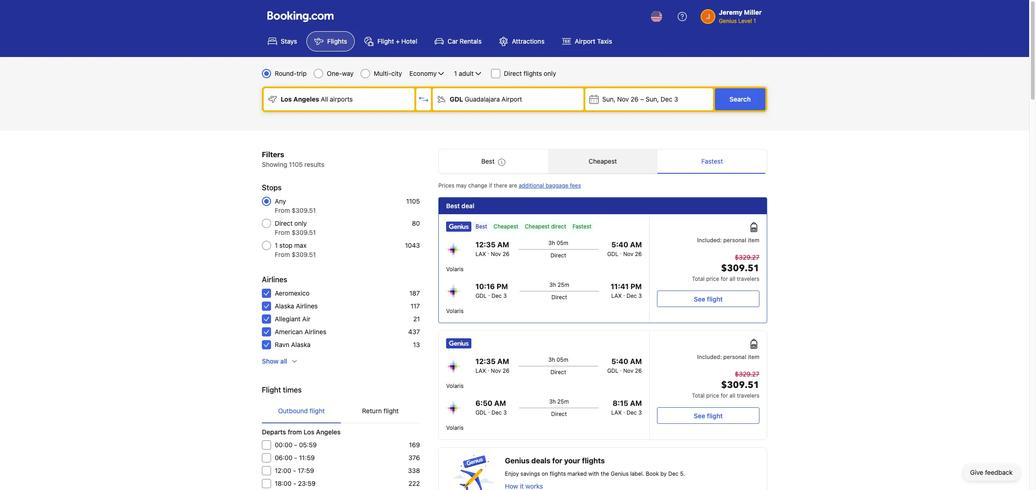 Task type: describe. For each thing, give the bounding box(es) containing it.
$309.51 inside any from $309.51
[[292, 206, 316, 214]]

1105 inside filters showing 1105 results
[[289, 160, 303, 168]]

for for 11:41 pm
[[721, 275, 728, 282]]

outbound flight
[[278, 407, 325, 415]]

cheapest direct
[[525, 223, 567, 230]]

flight for 'return flight' button at the bottom left of page
[[384, 407, 399, 415]]

airport taxis
[[575, 37, 612, 45]]

05m for 8:15
[[557, 356, 569, 363]]

. inside '8:15 am lax . dec 3'
[[624, 407, 625, 414]]

baggage
[[546, 182, 569, 189]]

attractions link
[[492, 31, 553, 51]]

give feedback
[[971, 468, 1013, 476]]

pm for 11:41 pm
[[631, 282, 642, 291]]

fastest button
[[658, 149, 767, 173]]

2 vertical spatial best
[[476, 223, 487, 230]]

5.
[[680, 470, 685, 477]]

437
[[409, 328, 420, 336]]

lax inside 11:41 pm lax . dec 3
[[612, 292, 622, 299]]

times
[[283, 386, 302, 394]]

los angeles all airports
[[281, 95, 353, 103]]

1 horizontal spatial 1105
[[406, 197, 420, 205]]

savings
[[521, 470, 540, 477]]

am inside '8:15 am lax . dec 3'
[[630, 399, 642, 407]]

label.
[[631, 470, 645, 477]]

+
[[396, 37, 400, 45]]

gdl up 8:15
[[608, 367, 619, 374]]

8:15
[[613, 399, 629, 407]]

1 adult button
[[453, 68, 484, 79]]

outbound
[[278, 407, 308, 415]]

0 vertical spatial airlines
[[262, 275, 287, 284]]

sun, nov 26 – sun, dec 3
[[603, 95, 679, 103]]

169
[[409, 441, 420, 449]]

stays
[[281, 37, 297, 45]]

dec inside dropdown button
[[661, 95, 673, 103]]

see for 11:41 pm
[[694, 295, 706, 303]]

26 up 11:41 pm lax . dec 3
[[635, 251, 642, 257]]

see flight button for 8:15 am
[[657, 407, 760, 424]]

by
[[661, 470, 667, 477]]

$329.27 $309.51 total price for all travelers for am
[[692, 370, 760, 399]]

0 horizontal spatial airport
[[502, 95, 522, 103]]

aeromexico
[[275, 289, 310, 297]]

376
[[409, 454, 420, 462]]

fees
[[570, 182, 581, 189]]

0 vertical spatial only
[[544, 69, 556, 77]]

0 horizontal spatial fastest
[[573, 223, 592, 230]]

12:35 am lax . nov 26 for 6:50
[[476, 357, 510, 374]]

2 sun, from the left
[[646, 95, 659, 103]]

rentals
[[460, 37, 482, 45]]

allegiant
[[275, 315, 301, 323]]

with
[[589, 470, 600, 477]]

3h 25m for 6:50 am
[[549, 398, 569, 405]]

26 up '8:15 am lax . dec 3'
[[635, 367, 642, 374]]

5:40 am gdl . nov 26 for 11:41
[[608, 240, 642, 257]]

any from $309.51
[[275, 197, 316, 214]]

1 vertical spatial alaska
[[291, 341, 311, 348]]

attractions
[[512, 37, 545, 45]]

tab list for prices may change if there are
[[439, 149, 767, 174]]

car rentals
[[448, 37, 482, 45]]

all for 6:50 am
[[730, 392, 736, 399]]

2 vertical spatial flights
[[550, 470, 566, 477]]

enjoy
[[505, 470, 519, 477]]

one-way
[[327, 69, 354, 77]]

direct inside direct only from $309.51
[[275, 219, 293, 227]]

dec for 6:50 am
[[492, 409, 502, 416]]

all inside button
[[280, 357, 287, 365]]

price for 11:41 pm
[[707, 275, 720, 282]]

travelers for am
[[737, 392, 760, 399]]

2 vertical spatial genius
[[611, 470, 629, 477]]

see flight button for 11:41 pm
[[657, 291, 760, 307]]

10:16
[[476, 282, 495, 291]]

1 for 1 stop max from $309.51
[[275, 241, 278, 249]]

all for 10:16 pm
[[730, 275, 736, 282]]

187
[[410, 289, 420, 297]]

level
[[739, 17, 752, 24]]

sun, nov 26 – sun, dec 3 button
[[586, 88, 714, 110]]

deals
[[532, 457, 551, 465]]

airport inside airport taxis link
[[575, 37, 596, 45]]

05m for 11:41
[[557, 240, 569, 246]]

gdl inside 10:16 pm gdl . dec 3
[[476, 292, 487, 299]]

taxis
[[597, 37, 612, 45]]

- for 18:00
[[293, 480, 296, 487]]

departs
[[262, 428, 286, 436]]

round-
[[275, 69, 297, 77]]

trip
[[297, 69, 307, 77]]

5:40 for 8:15
[[612, 357, 629, 366]]

00:00 - 05:59
[[275, 441, 317, 449]]

gdl guadalajara airport
[[450, 95, 522, 103]]

1 horizontal spatial cheapest
[[525, 223, 550, 230]]

jeremy
[[719, 8, 743, 16]]

dec for 8:15 am
[[627, 409, 637, 416]]

0 horizontal spatial genius
[[505, 457, 530, 465]]

. inside 10:16 pm gdl . dec 3
[[489, 291, 490, 297]]

11:59
[[299, 454, 315, 462]]

3 for 6:50 am
[[504, 409, 507, 416]]

from inside any from $309.51
[[275, 206, 290, 214]]

see flight for am
[[694, 412, 723, 420]]

personal for 11:41 pm
[[724, 237, 747, 244]]

personal for 8:15 am
[[724, 354, 747, 360]]

multi-
[[374, 69, 392, 77]]

1 sun, from the left
[[603, 95, 616, 103]]

give feedback button
[[963, 464, 1021, 481]]

8:15 am lax . dec 3
[[612, 399, 642, 416]]

adult
[[459, 69, 474, 77]]

am inside 6:50 am gdl . dec 3
[[495, 399, 506, 407]]

- for 06:00
[[294, 454, 297, 462]]

best inside button
[[482, 157, 495, 165]]

enjoy savings on flights marked with the genius label. book by dec 5.
[[505, 470, 685, 477]]

tab list for departs from los angeles
[[262, 399, 420, 424]]

alaska airlines
[[275, 302, 318, 310]]

results
[[305, 160, 325, 168]]

ravn
[[275, 341, 290, 348]]

allegiant air
[[275, 315, 311, 323]]

1043
[[405, 241, 420, 249]]

total for pm
[[692, 275, 705, 282]]

prices may change if there are additional baggage fees
[[439, 182, 581, 189]]

05:59
[[299, 441, 317, 449]]

gdl left guadalajara
[[450, 95, 463, 103]]

21
[[413, 315, 420, 323]]

total for am
[[692, 392, 705, 399]]

nov inside dropdown button
[[618, 95, 629, 103]]

flights
[[328, 37, 347, 45]]

2 vertical spatial for
[[553, 457, 563, 465]]

multi-city
[[374, 69, 402, 77]]

see for 8:15 am
[[694, 412, 706, 420]]

genius deals for your flights
[[505, 457, 605, 465]]

$329.27 for 11:41 pm
[[735, 253, 760, 261]]

car
[[448, 37, 458, 45]]

–
[[641, 95, 644, 103]]

filters
[[262, 150, 284, 159]]

$309.51 inside 1 stop max from $309.51
[[292, 251, 316, 258]]

17:59
[[298, 467, 314, 474]]

showing
[[262, 160, 287, 168]]

stops
[[262, 183, 282, 192]]

return flight button
[[341, 399, 420, 423]]

gdl up "11:41"
[[608, 251, 619, 257]]

338
[[408, 467, 420, 474]]

american airlines
[[275, 328, 327, 336]]

3h 05m for am
[[549, 356, 569, 363]]

80
[[412, 219, 420, 227]]



Task type: vqa. For each thing, say whether or not it's contained in the screenshot.
all to the bottom
yes



Task type: locate. For each thing, give the bounding box(es) containing it.
$329.27 $309.51 total price for all travelers
[[692, 253, 760, 282], [692, 370, 760, 399]]

0 vertical spatial all
[[730, 275, 736, 282]]

0 horizontal spatial tab list
[[262, 399, 420, 424]]

0 vertical spatial 5:40
[[612, 240, 629, 249]]

26 up 6:50 am gdl . dec 3
[[503, 367, 510, 374]]

1 12:35 from the top
[[476, 240, 496, 249]]

1 vertical spatial 1105
[[406, 197, 420, 205]]

- left the 17:59
[[293, 467, 296, 474]]

2 5:40 am gdl . nov 26 from the top
[[608, 357, 642, 374]]

flight for flight + hotel
[[378, 37, 394, 45]]

2 travelers from the top
[[737, 392, 760, 399]]

3 inside 11:41 pm lax . dec 3
[[639, 292, 642, 299]]

item
[[748, 237, 760, 244], [748, 354, 760, 360]]

0 horizontal spatial cheapest
[[494, 223, 519, 230]]

dec down 6:50
[[492, 409, 502, 416]]

5:40 up 8:15
[[612, 357, 629, 366]]

lax inside '8:15 am lax . dec 3'
[[612, 409, 622, 416]]

los up '05:59'
[[304, 428, 315, 436]]

- for 00:00
[[294, 441, 297, 449]]

0 vertical spatial fastest
[[702, 157, 723, 165]]

3h 05m for pm
[[549, 240, 569, 246]]

alaska down american airlines
[[291, 341, 311, 348]]

2 vertical spatial 1
[[275, 241, 278, 249]]

dec inside '8:15 am lax . dec 3'
[[627, 409, 637, 416]]

1 vertical spatial best
[[446, 202, 460, 210]]

1 horizontal spatial pm
[[631, 282, 642, 291]]

from
[[288, 428, 302, 436]]

2 see flight button from the top
[[657, 407, 760, 424]]

3h 25m
[[550, 281, 570, 288], [549, 398, 569, 405]]

tab list
[[439, 149, 767, 174], [262, 399, 420, 424]]

included: personal item for 11:41 pm
[[698, 237, 760, 244]]

best left best icon
[[482, 157, 495, 165]]

stop
[[280, 241, 293, 249]]

3 inside 10:16 pm gdl . dec 3
[[504, 292, 507, 299]]

best image
[[499, 159, 506, 166]]

way
[[342, 69, 354, 77]]

$329.27 for 8:15 am
[[735, 370, 760, 378]]

1 inside 1 stop max from $309.51
[[275, 241, 278, 249]]

only
[[544, 69, 556, 77], [295, 219, 307, 227]]

genius inside jeremy miller genius level 1
[[719, 17, 737, 24]]

cheapest inside 'button'
[[589, 157, 617, 165]]

3 inside '8:15 am lax . dec 3'
[[639, 409, 642, 416]]

1105 up 80
[[406, 197, 420, 205]]

1 volaris from the top
[[446, 266, 464, 273]]

may
[[456, 182, 467, 189]]

dec inside 6:50 am gdl . dec 3
[[492, 409, 502, 416]]

there
[[494, 182, 508, 189]]

3 for 10:16 pm
[[504, 292, 507, 299]]

marked
[[568, 470, 587, 477]]

1 vertical spatial flight
[[262, 386, 281, 394]]

1 vertical spatial $329.27 $309.51 total price for all travelers
[[692, 370, 760, 399]]

- right 18:00
[[293, 480, 296, 487]]

1 vertical spatial 25m
[[558, 398, 569, 405]]

1 vertical spatial included:
[[698, 354, 722, 360]]

18:00
[[275, 480, 292, 487]]

1 down miller
[[754, 17, 757, 24]]

$329.27 $309.51 total price for all travelers for pm
[[692, 253, 760, 282]]

2 included: personal item from the top
[[698, 354, 760, 360]]

0 vertical spatial price
[[707, 275, 720, 282]]

. inside 6:50 am gdl . dec 3
[[489, 407, 490, 414]]

2 included: from the top
[[698, 354, 722, 360]]

1 vertical spatial genius
[[505, 457, 530, 465]]

sun, left "–"
[[603, 95, 616, 103]]

included: for 11:41 pm
[[698, 237, 722, 244]]

0 vertical spatial los
[[281, 95, 292, 103]]

5:40 am gdl . nov 26 up "11:41"
[[608, 240, 642, 257]]

1 vertical spatial 5:40 am gdl . nov 26
[[608, 357, 642, 374]]

12:35 for 6:50
[[476, 357, 496, 366]]

1 5:40 from the top
[[612, 240, 629, 249]]

12:00 - 17:59
[[275, 467, 314, 474]]

2 price from the top
[[707, 392, 720, 399]]

1 vertical spatial angeles
[[316, 428, 341, 436]]

flight for flight times
[[262, 386, 281, 394]]

tab list containing outbound flight
[[262, 399, 420, 424]]

1 horizontal spatial genius
[[611, 470, 629, 477]]

25m for 8:15 am
[[558, 398, 569, 405]]

1105 left 'results'
[[289, 160, 303, 168]]

search button
[[715, 88, 766, 110]]

1 vertical spatial item
[[748, 354, 760, 360]]

1 see flight from the top
[[694, 295, 723, 303]]

from down any
[[275, 206, 290, 214]]

your
[[565, 457, 581, 465]]

included: personal item for 8:15 am
[[698, 354, 760, 360]]

dec down 8:15
[[627, 409, 637, 416]]

sun, right "–"
[[646, 95, 659, 103]]

2 see from the top
[[694, 412, 706, 420]]

- for 12:00
[[293, 467, 296, 474]]

angeles left all
[[294, 95, 319, 103]]

1 stop max from $309.51
[[275, 241, 316, 258]]

3 inside dropdown button
[[675, 95, 679, 103]]

dec down "11:41"
[[627, 292, 637, 299]]

book
[[646, 470, 659, 477]]

flight for outbound flight button
[[310, 407, 325, 415]]

pm
[[497, 282, 508, 291], [631, 282, 642, 291]]

included: personal item
[[698, 237, 760, 244], [698, 354, 760, 360]]

0 vertical spatial best
[[482, 157, 495, 165]]

direct flights only
[[504, 69, 556, 77]]

4 volaris from the top
[[446, 424, 464, 431]]

1 vertical spatial from
[[275, 228, 290, 236]]

0 vertical spatial flights
[[524, 69, 542, 77]]

3
[[675, 95, 679, 103], [504, 292, 507, 299], [639, 292, 642, 299], [504, 409, 507, 416], [639, 409, 642, 416]]

- right 00:00
[[294, 441, 297, 449]]

1 vertical spatial all
[[280, 357, 287, 365]]

2 12:35 from the top
[[476, 357, 496, 366]]

12:35 up 10:16
[[476, 240, 496, 249]]

1 3h 25m from the top
[[550, 281, 570, 288]]

3 for 11:41 pm
[[639, 292, 642, 299]]

1 horizontal spatial flights
[[550, 470, 566, 477]]

airlines down "air"
[[305, 328, 327, 336]]

0 vertical spatial 25m
[[558, 281, 570, 288]]

1 total from the top
[[692, 275, 705, 282]]

1 from from the top
[[275, 206, 290, 214]]

0 vertical spatial airport
[[575, 37, 596, 45]]

. inside 11:41 pm lax . dec 3
[[624, 291, 625, 297]]

additional
[[519, 182, 544, 189]]

5:40
[[612, 240, 629, 249], [612, 357, 629, 366]]

1 $329.27 $309.51 total price for all travelers from the top
[[692, 253, 760, 282]]

6:50 am gdl . dec 3
[[476, 399, 507, 416]]

from down stop
[[275, 251, 290, 258]]

0 vertical spatial angeles
[[294, 95, 319, 103]]

$309.51
[[292, 206, 316, 214], [292, 228, 316, 236], [292, 251, 316, 258], [722, 262, 760, 274], [722, 379, 760, 391]]

0 vertical spatial included:
[[698, 237, 722, 244]]

2 horizontal spatial cheapest
[[589, 157, 617, 165]]

0 vertical spatial 3h 25m
[[550, 281, 570, 288]]

included: for 8:15 am
[[698, 354, 722, 360]]

flight for 8:15 am's see flight button
[[707, 412, 723, 420]]

only down any from $309.51
[[295, 219, 307, 227]]

1 vertical spatial 1
[[454, 69, 457, 77]]

12:35 am lax . nov 26 up 6:50
[[476, 357, 510, 374]]

25m for 11:41 pm
[[558, 281, 570, 288]]

flight for 11:41 pm see flight button
[[707, 295, 723, 303]]

- left 11:59
[[294, 454, 297, 462]]

3 volaris from the top
[[446, 383, 464, 389]]

gdl down 10:16
[[476, 292, 487, 299]]

los
[[281, 95, 292, 103], [304, 428, 315, 436]]

from up stop
[[275, 228, 290, 236]]

3 inside 6:50 am gdl . dec 3
[[504, 409, 507, 416]]

1 5:40 am gdl . nov 26 from the top
[[608, 240, 642, 257]]

1 vertical spatial 3h 25m
[[549, 398, 569, 405]]

2 5:40 from the top
[[612, 357, 629, 366]]

1 vertical spatial tab list
[[262, 399, 420, 424]]

0 vertical spatial 1105
[[289, 160, 303, 168]]

1105
[[289, 160, 303, 168], [406, 197, 420, 205]]

2 horizontal spatial flights
[[582, 457, 605, 465]]

air
[[302, 315, 311, 323]]

pm for 10:16 pm
[[497, 282, 508, 291]]

1 vertical spatial total
[[692, 392, 705, 399]]

only down attractions
[[544, 69, 556, 77]]

1 see flight button from the top
[[657, 291, 760, 307]]

0 vertical spatial $329.27
[[735, 253, 760, 261]]

6:50
[[476, 399, 493, 407]]

06:00
[[275, 454, 293, 462]]

1 vertical spatial only
[[295, 219, 307, 227]]

flights link
[[307, 31, 355, 51]]

1 included: from the top
[[698, 237, 722, 244]]

airlines up aeromexico at the left bottom of page
[[262, 275, 287, 284]]

0 vertical spatial 12:35 am lax . nov 26
[[476, 240, 510, 257]]

all
[[730, 275, 736, 282], [280, 357, 287, 365], [730, 392, 736, 399]]

5:40 up "11:41"
[[612, 240, 629, 249]]

0 vertical spatial personal
[[724, 237, 747, 244]]

1 horizontal spatial los
[[304, 428, 315, 436]]

if
[[489, 182, 493, 189]]

0 horizontal spatial flights
[[524, 69, 542, 77]]

1 vertical spatial see
[[694, 412, 706, 420]]

for for 8:15 am
[[721, 392, 728, 399]]

3h 25m for 10:16 pm
[[550, 281, 570, 288]]

18:00 - 23:59
[[275, 480, 316, 487]]

item for pm
[[748, 237, 760, 244]]

best button
[[439, 149, 548, 173]]

best deal
[[446, 202, 475, 210]]

1 see from the top
[[694, 295, 706, 303]]

prices
[[439, 182, 455, 189]]

economy
[[410, 69, 437, 77]]

airlines up "air"
[[296, 302, 318, 310]]

1 vertical spatial flights
[[582, 457, 605, 465]]

pm right 10:16
[[497, 282, 508, 291]]

00:00
[[275, 441, 293, 449]]

lax
[[476, 251, 486, 257], [612, 292, 622, 299], [476, 367, 486, 374], [612, 409, 622, 416]]

1 vertical spatial $329.27
[[735, 370, 760, 378]]

0 vertical spatial see
[[694, 295, 706, 303]]

travelers
[[737, 275, 760, 282], [737, 392, 760, 399]]

flight times
[[262, 386, 302, 394]]

additional baggage fees link
[[519, 182, 581, 189]]

0 vertical spatial tab list
[[439, 149, 767, 174]]

2 volaris from the top
[[446, 308, 464, 314]]

1 travelers from the top
[[737, 275, 760, 282]]

genius image
[[454, 455, 494, 490]]

1 $329.27 from the top
[[735, 253, 760, 261]]

airlines
[[262, 275, 287, 284], [296, 302, 318, 310], [305, 328, 327, 336]]

06:00 - 11:59
[[275, 454, 315, 462]]

tab list containing best
[[439, 149, 767, 174]]

0 horizontal spatial sun,
[[603, 95, 616, 103]]

nov up "11:41"
[[624, 251, 634, 257]]

2 12:35 am lax . nov 26 from the top
[[476, 357, 510, 374]]

0 vertical spatial genius
[[719, 17, 737, 24]]

gdl inside 6:50 am gdl . dec 3
[[476, 409, 487, 416]]

11:41 pm lax . dec 3
[[611, 282, 642, 299]]

0 vertical spatial total
[[692, 275, 705, 282]]

from inside 1 stop max from $309.51
[[275, 251, 290, 258]]

price for 8:15 am
[[707, 392, 720, 399]]

3 from from the top
[[275, 251, 290, 258]]

stays link
[[260, 31, 305, 51]]

airlines for alaska
[[296, 302, 318, 310]]

airport
[[575, 37, 596, 45], [502, 95, 522, 103]]

26 inside dropdown button
[[631, 95, 639, 103]]

genius
[[719, 17, 737, 24], [505, 457, 530, 465], [611, 470, 629, 477]]

$309.51 inside direct only from $309.51
[[292, 228, 316, 236]]

0 vertical spatial 5:40 am gdl . nov 26
[[608, 240, 642, 257]]

return
[[362, 407, 382, 415]]

1 vertical spatial 3h 05m
[[549, 356, 569, 363]]

0 horizontal spatial los
[[281, 95, 292, 103]]

1 vertical spatial airlines
[[296, 302, 318, 310]]

jeremy miller genius level 1
[[719, 8, 762, 24]]

volaris
[[446, 266, 464, 273], [446, 308, 464, 314], [446, 383, 464, 389], [446, 424, 464, 431]]

2 total from the top
[[692, 392, 705, 399]]

2 vertical spatial all
[[730, 392, 736, 399]]

1 horizontal spatial only
[[544, 69, 556, 77]]

fastest inside fastest button
[[702, 157, 723, 165]]

booking.com logo image
[[268, 11, 334, 22], [268, 11, 334, 22]]

0 vertical spatial for
[[721, 275, 728, 282]]

117
[[411, 302, 420, 310]]

12:35 am lax . nov 26 up 10:16
[[476, 240, 510, 257]]

5:40 am gdl . nov 26 up 8:15
[[608, 357, 642, 374]]

1 horizontal spatial airport
[[575, 37, 596, 45]]

0 vertical spatial flight
[[378, 37, 394, 45]]

1 vertical spatial travelers
[[737, 392, 760, 399]]

lax down 8:15
[[612, 409, 622, 416]]

2 25m from the top
[[558, 398, 569, 405]]

1 price from the top
[[707, 275, 720, 282]]

2 $329.27 $309.51 total price for all travelers from the top
[[692, 370, 760, 399]]

airport taxis link
[[555, 31, 620, 51]]

gdl
[[450, 95, 463, 103], [608, 251, 619, 257], [476, 292, 487, 299], [608, 367, 619, 374], [476, 409, 487, 416]]

2 horizontal spatial genius
[[719, 17, 737, 24]]

26 up 10:16 pm gdl . dec 3
[[503, 251, 510, 257]]

0 vertical spatial included: personal item
[[698, 237, 760, 244]]

1 horizontal spatial tab list
[[439, 149, 767, 174]]

0 vertical spatial 3h 05m
[[549, 240, 569, 246]]

1 pm from the left
[[497, 282, 508, 291]]

1 05m from the top
[[557, 240, 569, 246]]

dec down 10:16
[[492, 292, 502, 299]]

1 vertical spatial see flight button
[[657, 407, 760, 424]]

12:35
[[476, 240, 496, 249], [476, 357, 496, 366]]

dec right "–"
[[661, 95, 673, 103]]

dec inside 10:16 pm gdl . dec 3
[[492, 292, 502, 299]]

round-trip
[[275, 69, 307, 77]]

pm right "11:41"
[[631, 282, 642, 291]]

1 horizontal spatial fastest
[[702, 157, 723, 165]]

flights right on
[[550, 470, 566, 477]]

3h
[[549, 240, 555, 246], [550, 281, 556, 288], [549, 356, 555, 363], [549, 398, 556, 405]]

angeles
[[294, 95, 319, 103], [316, 428, 341, 436]]

los down round-
[[281, 95, 292, 103]]

1 vertical spatial 12:35
[[476, 357, 496, 366]]

0 vertical spatial item
[[748, 237, 760, 244]]

dec left 5.
[[669, 470, 679, 477]]

2 see flight from the top
[[694, 412, 723, 420]]

1 vertical spatial see flight
[[694, 412, 723, 420]]

12:35 up 6:50
[[476, 357, 496, 366]]

airport left taxis
[[575, 37, 596, 45]]

travelers for pm
[[737, 275, 760, 282]]

1 left adult
[[454, 69, 457, 77]]

1 vertical spatial 05m
[[557, 356, 569, 363]]

2 item from the top
[[748, 354, 760, 360]]

flight left + on the left of the page
[[378, 37, 394, 45]]

guadalajara
[[465, 95, 500, 103]]

dec for 10:16 pm
[[492, 292, 502, 299]]

0 vertical spatial see flight
[[694, 295, 723, 303]]

1 12:35 am lax . nov 26 from the top
[[476, 240, 510, 257]]

1 personal from the top
[[724, 237, 747, 244]]

2 05m from the top
[[557, 356, 569, 363]]

0 vertical spatial see flight button
[[657, 291, 760, 307]]

see flight for pm
[[694, 295, 723, 303]]

flight left times
[[262, 386, 281, 394]]

nov up 8:15
[[624, 367, 634, 374]]

car rentals link
[[427, 31, 490, 51]]

1 inside jeremy miller genius level 1
[[754, 17, 757, 24]]

$329.27
[[735, 253, 760, 261], [735, 370, 760, 378]]

pm inside 11:41 pm lax . dec 3
[[631, 282, 642, 291]]

12:35 for 10:16
[[476, 240, 496, 249]]

1 vertical spatial airport
[[502, 95, 522, 103]]

1 included: personal item from the top
[[698, 237, 760, 244]]

airlines for american
[[305, 328, 327, 336]]

0 vertical spatial 12:35
[[476, 240, 496, 249]]

2 3h 25m from the top
[[549, 398, 569, 405]]

alaska up allegiant
[[275, 302, 294, 310]]

1 horizontal spatial sun,
[[646, 95, 659, 103]]

12:35 am lax . nov 26 for 10:16
[[476, 240, 510, 257]]

dec for 11:41 pm
[[627, 292, 637, 299]]

item for am
[[748, 354, 760, 360]]

0 horizontal spatial flight
[[262, 386, 281, 394]]

only inside direct only from $309.51
[[295, 219, 307, 227]]

nov up 6:50
[[491, 367, 501, 374]]

any
[[275, 197, 286, 205]]

1 left stop
[[275, 241, 278, 249]]

2 vertical spatial airlines
[[305, 328, 327, 336]]

1 vertical spatial 5:40
[[612, 357, 629, 366]]

airport right guadalajara
[[502, 95, 522, 103]]

genius down jeremy
[[719, 17, 737, 24]]

gdl down 6:50
[[476, 409, 487, 416]]

222
[[409, 480, 420, 487]]

0 horizontal spatial pm
[[497, 282, 508, 291]]

10:16 pm gdl . dec 3
[[476, 282, 508, 299]]

1 vertical spatial 12:35 am lax . nov 26
[[476, 357, 510, 374]]

1 item from the top
[[748, 237, 760, 244]]

5:40 am gdl . nov 26 for 8:15
[[608, 357, 642, 374]]

flight + hotel link
[[357, 31, 425, 51]]

3 for 8:15 am
[[639, 409, 642, 416]]

nov up 10:16
[[491, 251, 501, 257]]

26 left "–"
[[631, 95, 639, 103]]

genius right the
[[611, 470, 629, 477]]

dec inside 11:41 pm lax . dec 3
[[627, 292, 637, 299]]

1 vertical spatial for
[[721, 392, 728, 399]]

the
[[601, 470, 610, 477]]

pm inside 10:16 pm gdl . dec 3
[[497, 282, 508, 291]]

from inside direct only from $309.51
[[275, 228, 290, 236]]

0 vertical spatial 05m
[[557, 240, 569, 246]]

lax up 6:50
[[476, 367, 486, 374]]

13
[[413, 341, 420, 348]]

lax up 10:16
[[476, 251, 486, 257]]

2 vertical spatial from
[[275, 251, 290, 258]]

0 horizontal spatial 1
[[275, 241, 278, 249]]

fastest
[[702, 157, 723, 165], [573, 223, 592, 230]]

2 3h 05m from the top
[[549, 356, 569, 363]]

11:41
[[611, 282, 629, 291]]

nov left "–"
[[618, 95, 629, 103]]

26
[[631, 95, 639, 103], [503, 251, 510, 257], [635, 251, 642, 257], [503, 367, 510, 374], [635, 367, 642, 374]]

best down 'change'
[[476, 223, 487, 230]]

1 for 1 adult
[[454, 69, 457, 77]]

best left deal
[[446, 202, 460, 210]]

1 adult
[[454, 69, 474, 77]]

cheapest button
[[548, 149, 658, 173]]

american
[[275, 328, 303, 336]]

nov
[[618, 95, 629, 103], [491, 251, 501, 257], [624, 251, 634, 257], [491, 367, 501, 374], [624, 367, 634, 374]]

angeles up '05:59'
[[316, 428, 341, 436]]

2 horizontal spatial 1
[[754, 17, 757, 24]]

flight inside button
[[310, 407, 325, 415]]

genius up "enjoy"
[[505, 457, 530, 465]]

2 from from the top
[[275, 228, 290, 236]]

flights up the with
[[582, 457, 605, 465]]

0 vertical spatial $329.27 $309.51 total price for all travelers
[[692, 253, 760, 282]]

search
[[730, 95, 751, 103]]

1 vertical spatial personal
[[724, 354, 747, 360]]

1 3h 05m from the top
[[549, 240, 569, 246]]

0 vertical spatial alaska
[[275, 302, 294, 310]]

show
[[262, 357, 279, 365]]

flight
[[378, 37, 394, 45], [262, 386, 281, 394]]

best image
[[499, 159, 506, 166]]

1 25m from the top
[[558, 281, 570, 288]]

2 personal from the top
[[724, 354, 747, 360]]

2 $329.27 from the top
[[735, 370, 760, 378]]

am
[[498, 240, 509, 249], [630, 240, 642, 249], [498, 357, 509, 366], [630, 357, 642, 366], [495, 399, 506, 407], [630, 399, 642, 407]]

lax down "11:41"
[[612, 292, 622, 299]]

2 pm from the left
[[631, 282, 642, 291]]

1 inside 'dropdown button'
[[454, 69, 457, 77]]

flights down attractions
[[524, 69, 542, 77]]

this is a genius deal flight image
[[446, 222, 472, 232], [446, 222, 472, 232], [446, 338, 472, 348], [446, 338, 472, 348]]

1 vertical spatial included: personal item
[[698, 354, 760, 360]]

5:40 for 11:41
[[612, 240, 629, 249]]

12:00
[[275, 467, 291, 474]]



